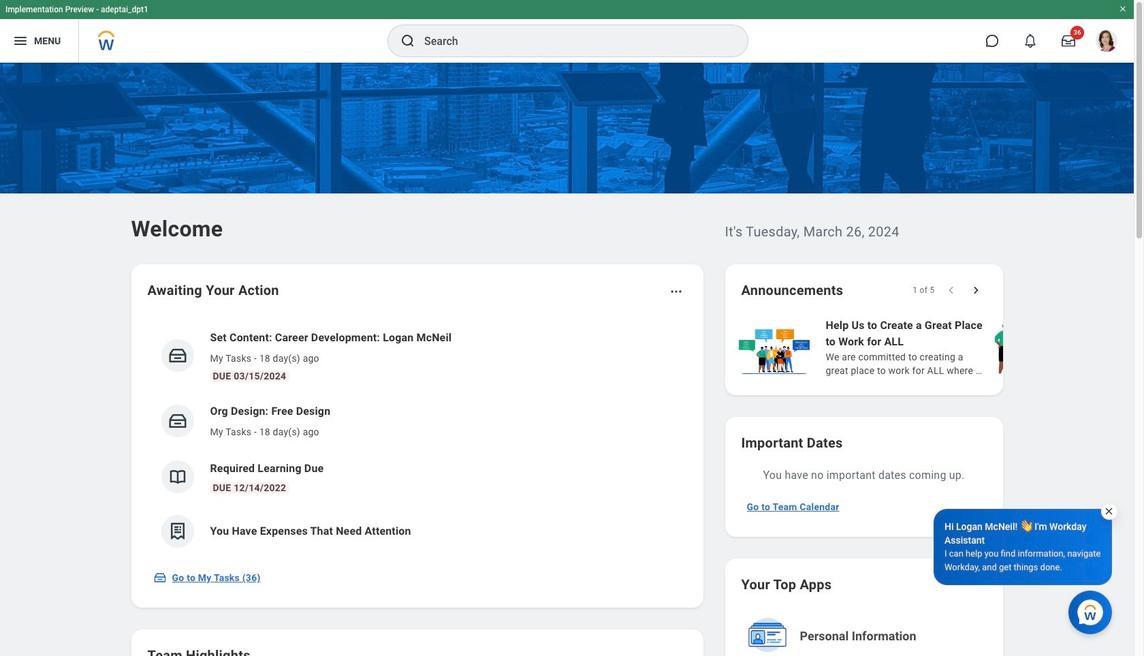 Task type: describe. For each thing, give the bounding box(es) containing it.
related actions image
[[670, 285, 683, 299]]

1 horizontal spatial list
[[736, 316, 1145, 379]]

Search Workday  search field
[[425, 26, 720, 56]]

0 horizontal spatial list
[[148, 319, 687, 559]]

2 inbox image from the top
[[167, 411, 188, 431]]

chevron right small image
[[969, 284, 983, 297]]

1 inbox image from the top
[[167, 346, 188, 366]]

inbox large image
[[1063, 34, 1076, 48]]



Task type: locate. For each thing, give the bounding box(es) containing it.
dashboard expenses image
[[167, 521, 188, 542]]

banner
[[0, 0, 1135, 63]]

justify image
[[12, 33, 29, 49]]

0 vertical spatial inbox image
[[167, 346, 188, 366]]

x image
[[1105, 506, 1115, 517]]

profile logan mcneil image
[[1097, 30, 1118, 55]]

chevron left small image
[[945, 284, 959, 297]]

list
[[736, 316, 1145, 379], [148, 319, 687, 559]]

inbox image
[[167, 346, 188, 366], [167, 411, 188, 431]]

status
[[913, 285, 935, 296]]

1 vertical spatial inbox image
[[167, 411, 188, 431]]

search image
[[400, 33, 416, 49]]

main content
[[0, 63, 1145, 656]]

close environment banner image
[[1120, 5, 1128, 13]]

book open image
[[167, 467, 188, 487]]

notifications large image
[[1024, 34, 1038, 48]]

inbox image
[[153, 571, 167, 585]]



Task type: vqa. For each thing, say whether or not it's contained in the screenshot.
ext link icon corresponding to document image
no



